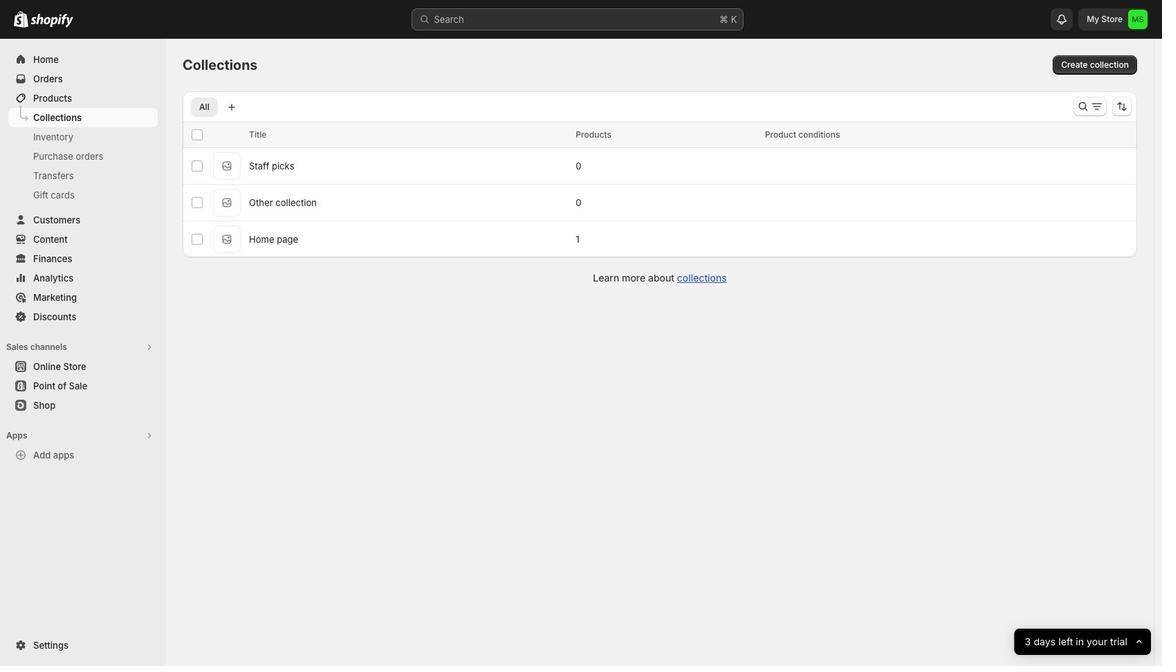 Task type: locate. For each thing, give the bounding box(es) containing it.
my store image
[[1128, 10, 1148, 29]]

shopify image
[[30, 14, 73, 28]]

shopify image
[[14, 11, 28, 28]]



Task type: vqa. For each thing, say whether or not it's contained in the screenshot.
dialog
no



